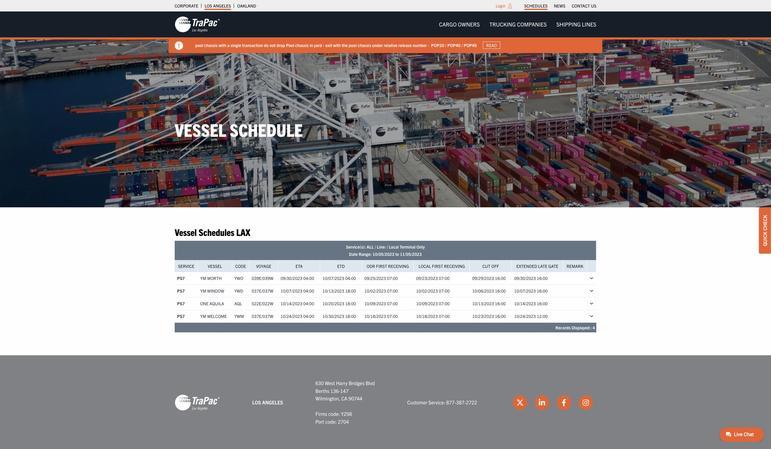 Task type: locate. For each thing, give the bounding box(es) containing it.
1 10/02/2023 from the left
[[365, 288, 386, 294]]

0 vertical spatial code:
[[328, 411, 340, 417]]

menu bar down light image
[[434, 18, 602, 30]]

code: up 2704
[[328, 411, 340, 417]]

ym left worth
[[200, 276, 206, 281]]

10/13/2023 up 10/20/2023
[[323, 288, 344, 294]]

line:
[[377, 244, 386, 250]]

gate
[[549, 263, 559, 269]]

0 horizontal spatial |
[[375, 244, 376, 250]]

0 horizontal spatial 10/09/2023
[[365, 301, 386, 306]]

10/07/2023 up 10/14/2023 16:00
[[514, 288, 536, 294]]

10/07/2023 down the 09/30/2023 04:00
[[281, 288, 302, 294]]

ym for ym window
[[200, 288, 206, 294]]

09/30/2023 down eta
[[281, 276, 302, 281]]

10/24/2023 for 10/24/2023 04:00
[[281, 314, 302, 319]]

contact
[[572, 3, 590, 8]]

10/07/2023 up 10/13/2023 18:00
[[323, 276, 344, 281]]

10/13/2023 for 10/13/2023 18:00
[[323, 288, 344, 294]]

037e/037w down 022e/022w
[[252, 314, 274, 319]]

pool right the
[[349, 42, 357, 48]]

read link
[[483, 42, 501, 49]]

menu bar inside banner
[[434, 18, 602, 30]]

ywd
[[235, 288, 243, 294]]

contact us link
[[572, 2, 597, 10]]

one
[[200, 301, 209, 306]]

10/02/2023 07:00 down 09/23/2023 07:00
[[416, 288, 450, 294]]

1 vertical spatial 10/13/2023
[[472, 301, 494, 306]]

2 10/09/2023 from the left
[[416, 301, 438, 306]]

16:00 down 09/29/2023 16:00
[[495, 288, 506, 294]]

1 receiving from the left
[[388, 263, 409, 269]]

0 horizontal spatial 10/07/2023 04:00
[[281, 288, 314, 294]]

2 037e/037w from the top
[[252, 314, 274, 319]]

1 10/18/2023 from the left
[[365, 314, 386, 319]]

menu bar containing cargo owners
[[434, 18, 602, 30]]

1 037e/037w from the top
[[252, 288, 274, 294]]

1 horizontal spatial 10/14/2023
[[514, 301, 536, 306]]

10/14/2023 up 10/24/2023 04:00
[[281, 301, 302, 306]]

blvd
[[366, 380, 375, 386]]

10/07/2023 04:00 down the 09/30/2023 04:00
[[281, 288, 314, 294]]

0 horizontal spatial 10/18/2023
[[365, 314, 386, 319]]

16:00 for 10/07/2023 16:00
[[537, 288, 548, 294]]

1 horizontal spatial 10/18/2023 07:00
[[416, 314, 450, 319]]

09/30/2023 for 09/30/2023 16:00
[[514, 276, 536, 281]]

10/13/2023 down 10/06/2023
[[472, 301, 494, 306]]

schedules up companies
[[525, 3, 548, 8]]

1 horizontal spatial 10/09/2023
[[416, 301, 438, 306]]

chassis left the a
[[204, 42, 218, 48]]

ym for ym welcome
[[200, 314, 206, 319]]

09/29/2023 16:00
[[472, 276, 506, 281]]

check
[[762, 215, 768, 231]]

2 10/18/2023 07:00 from the left
[[416, 314, 450, 319]]

- right number
[[428, 42, 429, 48]]

1 horizontal spatial 10/18/2023
[[416, 314, 438, 319]]

bridges
[[349, 380, 365, 386]]

with
[[219, 42, 226, 48], [333, 42, 341, 48]]

1 vertical spatial angeles
[[262, 399, 283, 405]]

630 west harry bridges blvd berths 136-147 wilmington, ca 90744
[[316, 380, 375, 401]]

first right odr
[[376, 263, 387, 269]]

in
[[310, 42, 313, 48]]

one aquila
[[200, 301, 224, 306]]

local first receiving
[[419, 263, 465, 269]]

eta
[[296, 263, 303, 269]]

1 horizontal spatial /
[[462, 42, 463, 48]]

berths
[[316, 388, 329, 394]]

contact us
[[572, 3, 597, 8]]

037e/037w down 039e/039w
[[252, 288, 274, 294]]

2 first from the left
[[432, 263, 443, 269]]

ym left the window
[[200, 288, 206, 294]]

2 09/30/2023 from the left
[[514, 276, 536, 281]]

16:00 up 10/14/2023 16:00
[[537, 288, 548, 294]]

1 horizontal spatial with
[[333, 42, 341, 48]]

0 horizontal spatial pool
[[195, 42, 203, 48]]

exit
[[326, 42, 332, 48]]

0 horizontal spatial 09/30/2023
[[281, 276, 302, 281]]

banner
[[0, 11, 771, 53]]

| right the line:
[[387, 244, 388, 250]]

16:00 for 10/13/2023 16:00
[[495, 301, 506, 306]]

0 vertical spatial 037e/037w
[[252, 288, 274, 294]]

service:
[[429, 399, 445, 405]]

18:00 down 10/13/2023 18:00
[[345, 301, 356, 306]]

1 vertical spatial ym
[[200, 288, 206, 294]]

banner containing cargo owners
[[0, 11, 771, 53]]

2 vertical spatial 18:00
[[345, 314, 356, 319]]

10/07/2023
[[323, 276, 344, 281], [281, 288, 302, 294], [514, 288, 536, 294]]

10/07/2023 16:00
[[514, 288, 548, 294]]

04:00 up 10/24/2023 04:00
[[303, 301, 314, 306]]

1 chassis from the left
[[204, 42, 218, 48]]

schedules left lax
[[199, 226, 235, 238]]

2 vertical spatial ym
[[200, 314, 206, 319]]

vessel schedules lax
[[175, 226, 250, 238]]

2 / from the left
[[462, 42, 463, 48]]

1 vertical spatial local
[[419, 263, 431, 269]]

pop20
[[431, 42, 445, 48]]

ps7 for one aquila
[[177, 301, 185, 306]]

0 horizontal spatial 10/02/2023 07:00
[[365, 288, 398, 294]]

18:00 down 10/20/2023 18:00
[[345, 314, 356, 319]]

drop
[[277, 42, 285, 48]]

09/30/2023 for 09/30/2023 04:00
[[281, 276, 302, 281]]

1 first from the left
[[376, 263, 387, 269]]

chassis left "under"
[[358, 42, 371, 48]]

2 - from the left
[[428, 42, 429, 48]]

1 horizontal spatial first
[[432, 263, 443, 269]]

1 horizontal spatial pool
[[349, 42, 357, 48]]

window
[[207, 288, 224, 294]]

date
[[349, 251, 358, 257]]

corporate link
[[175, 2, 198, 10]]

18:00 up 10/20/2023 18:00
[[345, 288, 356, 294]]

16:00 down off
[[495, 276, 506, 281]]

y258
[[341, 411, 352, 417]]

10/13/2023 16:00
[[472, 301, 506, 306]]

2 horizontal spatial chassis
[[358, 42, 371, 48]]

service
[[178, 263, 194, 269]]

1 horizontal spatial |
[[387, 244, 388, 250]]

ca
[[342, 395, 348, 401]]

customer service: 877-387-2722
[[407, 399, 477, 405]]

with left the
[[333, 42, 341, 48]]

trucking companies
[[490, 21, 547, 28]]

10/09/2023
[[365, 301, 386, 306], [416, 301, 438, 306]]

/ left pop45 at the right of page
[[462, 42, 463, 48]]

04:00 for 10/20/2023 18:00
[[303, 301, 314, 306]]

11/05/2023
[[400, 251, 422, 257]]

1 18:00 from the top
[[345, 288, 356, 294]]

1 vertical spatial vessel
[[175, 226, 197, 238]]

news
[[554, 3, 566, 8]]

0 vertical spatial los angeles image
[[175, 16, 220, 33]]

16:00 up 12:00
[[537, 301, 548, 306]]

04:00 down '10/14/2023 04:00'
[[303, 314, 314, 319]]

first
[[376, 263, 387, 269], [432, 263, 443, 269]]

10/07/2023 04:00 down the 'etd'
[[323, 276, 356, 281]]

0 horizontal spatial with
[[219, 42, 226, 48]]

630
[[316, 380, 324, 386]]

los angeles image
[[175, 16, 220, 33], [175, 394, 220, 411]]

cut
[[483, 263, 491, 269]]

0 horizontal spatial angeles
[[213, 3, 231, 8]]

1 / from the left
[[445, 42, 447, 48]]

3 18:00 from the top
[[345, 314, 356, 319]]

menu bar
[[521, 2, 600, 10], [434, 18, 602, 30]]

lines
[[582, 21, 597, 28]]

0 horizontal spatial 10/24/2023
[[281, 314, 302, 319]]

1 10/14/2023 from the left
[[281, 301, 302, 306]]

1 horizontal spatial los angeles
[[252, 399, 283, 405]]

10/09/2023 07:00 down 09/23/2023 07:00
[[416, 301, 450, 306]]

1 10/24/2023 from the left
[[281, 314, 302, 319]]

solid image
[[175, 42, 183, 50]]

service(s): all | line: | local terminal only date range: 10/05/2023 to 11/05/2023
[[346, 244, 425, 257]]

pool right solid image
[[195, 42, 203, 48]]

0 horizontal spatial 10/02/2023
[[365, 288, 386, 294]]

10/02/2023 down the 09/25/2023
[[365, 288, 386, 294]]

2 10/24/2023 from the left
[[514, 314, 536, 319]]

04:00 down the 09/30/2023 04:00
[[303, 288, 314, 294]]

0 horizontal spatial 10/18/2023 07:00
[[365, 314, 398, 319]]

0 vertical spatial 10/07/2023 04:00
[[323, 276, 356, 281]]

4 ps7 from the top
[[177, 314, 185, 319]]

09/25/2023 07:00
[[365, 276, 398, 281]]

0 vertical spatial local
[[389, 244, 399, 250]]

receiving up 09/23/2023 07:00
[[444, 263, 465, 269]]

10/09/2023 down the 09/25/2023
[[365, 301, 386, 306]]

schedule
[[230, 118, 303, 140]]

0 vertical spatial schedules
[[525, 3, 548, 8]]

10/24/2023 down '10/14/2023 04:00'
[[281, 314, 302, 319]]

10/02/2023 07:00 down 09/25/2023 07:00
[[365, 288, 398, 294]]

1 10/09/2023 07:00 from the left
[[365, 301, 398, 306]]

oakland
[[237, 3, 256, 8]]

10/30/2023
[[323, 314, 344, 319]]

0 vertical spatial los angeles
[[205, 3, 231, 8]]

10/24/2023
[[281, 314, 302, 319], [514, 314, 536, 319]]

10/13/2023 for 10/13/2023 16:00
[[472, 301, 494, 306]]

0 horizontal spatial 10/14/2023
[[281, 301, 302, 306]]

footer
[[0, 355, 771, 449]]

3 ym from the top
[[200, 314, 206, 319]]

10/14/2023 down 10/07/2023 16:00
[[514, 301, 536, 306]]

0 horizontal spatial local
[[389, 244, 399, 250]]

0 horizontal spatial 10/13/2023
[[323, 288, 344, 294]]

quick check link
[[759, 207, 771, 254]]

1 vertical spatial los angeles
[[252, 399, 283, 405]]

1 horizontal spatial local
[[419, 263, 431, 269]]

387-
[[456, 399, 466, 405]]

2 10/14/2023 from the left
[[514, 301, 536, 306]]

10/09/2023 07:00 down 09/25/2023 07:00
[[365, 301, 398, 306]]

1 ym from the top
[[200, 276, 206, 281]]

0 horizontal spatial /
[[445, 42, 447, 48]]

ym down one
[[200, 314, 206, 319]]

local up 09/23/2023 on the bottom of page
[[419, 263, 431, 269]]

1 horizontal spatial 10/07/2023 04:00
[[323, 276, 356, 281]]

0 horizontal spatial -
[[323, 42, 325, 48]]

18:00 for 10/13/2023 18:00
[[345, 288, 356, 294]]

receiving
[[388, 263, 409, 269], [444, 263, 465, 269]]

1 horizontal spatial receiving
[[444, 263, 465, 269]]

16:00 down 10/06/2023 16:00 at the bottom
[[495, 301, 506, 306]]

code: right port
[[325, 419, 337, 425]]

1 09/30/2023 from the left
[[281, 276, 302, 281]]

04:00
[[303, 276, 314, 281], [345, 276, 356, 281], [303, 288, 314, 294], [303, 301, 314, 306], [303, 314, 314, 319]]

login link
[[496, 3, 506, 8]]

3 ps7 from the top
[[177, 301, 185, 306]]

1 vertical spatial los
[[252, 399, 261, 405]]

0 horizontal spatial 10/09/2023 07:00
[[365, 301, 398, 306]]

18:00
[[345, 288, 356, 294], [345, 301, 356, 306], [345, 314, 356, 319]]

2 receiving from the left
[[444, 263, 465, 269]]

vessel
[[175, 118, 226, 140], [175, 226, 197, 238], [208, 263, 222, 269]]

1 horizontal spatial los
[[252, 399, 261, 405]]

3 chassis from the left
[[358, 42, 371, 48]]

10/02/2023 down 09/23/2023 on the bottom of page
[[416, 288, 438, 294]]

2722
[[466, 399, 477, 405]]

0 horizontal spatial chassis
[[204, 42, 218, 48]]

0 horizontal spatial los
[[205, 3, 212, 8]]

receiving down to
[[388, 263, 409, 269]]

extended late gate
[[517, 263, 559, 269]]

chassis
[[204, 42, 218, 48], [295, 42, 309, 48], [358, 42, 371, 48]]

04:00 for 10/13/2023 18:00
[[303, 288, 314, 294]]

10/02/2023 07:00
[[365, 288, 398, 294], [416, 288, 450, 294]]

1 horizontal spatial 10/02/2023 07:00
[[416, 288, 450, 294]]

1 vertical spatial menu bar
[[434, 18, 602, 30]]

1 vertical spatial los angeles image
[[175, 394, 220, 411]]

10/09/2023 down 09/23/2023 on the bottom of page
[[416, 301, 438, 306]]

1 horizontal spatial 10/09/2023 07:00
[[416, 301, 450, 306]]

first for odr
[[376, 263, 387, 269]]

ym
[[200, 276, 206, 281], [200, 288, 206, 294], [200, 314, 206, 319]]

1 horizontal spatial 09/30/2023
[[514, 276, 536, 281]]

records displayed : 4
[[556, 325, 595, 330]]

1 10/09/2023 from the left
[[365, 301, 386, 306]]

not
[[270, 42, 276, 48]]

with left the a
[[219, 42, 226, 48]]

read
[[487, 42, 497, 48]]

local
[[389, 244, 399, 250], [419, 263, 431, 269]]

2 ym from the top
[[200, 288, 206, 294]]

09/30/2023 down extended
[[514, 276, 536, 281]]

10/18/2023 07:00
[[365, 314, 398, 319], [416, 314, 450, 319]]

local up to
[[389, 244, 399, 250]]

0 vertical spatial 10/13/2023
[[323, 288, 344, 294]]

trucking
[[490, 21, 516, 28]]

west
[[325, 380, 335, 386]]

1 vertical spatial 18:00
[[345, 301, 356, 306]]

16:00 down 10/13/2023 16:00
[[495, 314, 506, 319]]

angeles
[[213, 3, 231, 8], [262, 399, 283, 405]]

- left the exit on the top left of page
[[323, 42, 325, 48]]

ym worth
[[200, 276, 222, 281]]

10/24/2023 down 10/14/2023 16:00
[[514, 314, 536, 319]]

1 vertical spatial schedules
[[199, 226, 235, 238]]

1 horizontal spatial 10/13/2023
[[472, 301, 494, 306]]

1 vertical spatial 037e/037w
[[252, 314, 274, 319]]

0 horizontal spatial first
[[376, 263, 387, 269]]

2 vertical spatial vessel
[[208, 263, 222, 269]]

firms
[[316, 411, 327, 417]]

1 horizontal spatial 10/24/2023
[[514, 314, 536, 319]]

first up 09/23/2023 07:00
[[432, 263, 443, 269]]

2 ps7 from the top
[[177, 288, 185, 294]]

2 18:00 from the top
[[345, 301, 356, 306]]

1 horizontal spatial schedules
[[525, 3, 548, 8]]

cargo
[[439, 21, 457, 28]]

1 ps7 from the top
[[177, 276, 185, 281]]

1 horizontal spatial 10/02/2023
[[416, 288, 438, 294]]

037e/037w for 10/24/2023 04:00
[[252, 314, 274, 319]]

0 vertical spatial angeles
[[213, 3, 231, 8]]

136-
[[331, 388, 340, 394]]

| right all
[[375, 244, 376, 250]]

0 vertical spatial los
[[205, 3, 212, 8]]

chassis left in at the top left
[[295, 42, 309, 48]]

1 horizontal spatial 10/07/2023
[[323, 276, 344, 281]]

0 vertical spatial menu bar
[[521, 2, 600, 10]]

1 horizontal spatial -
[[428, 42, 429, 48]]

09/23/2023 07:00
[[416, 276, 450, 281]]

0 vertical spatial 18:00
[[345, 288, 356, 294]]

0 horizontal spatial receiving
[[388, 263, 409, 269]]

0 vertical spatial ym
[[200, 276, 206, 281]]

/ left pop40 on the right top of page
[[445, 42, 447, 48]]

0 vertical spatial vessel
[[175, 118, 226, 140]]

1 horizontal spatial chassis
[[295, 42, 309, 48]]

16:00 down late in the bottom of the page
[[537, 276, 548, 281]]

cargo owners
[[439, 21, 480, 28]]

menu bar up shipping
[[521, 2, 600, 10]]

2 horizontal spatial 10/07/2023
[[514, 288, 536, 294]]

10/23/2023 16:00
[[472, 314, 506, 319]]

2 chassis from the left
[[295, 42, 309, 48]]

04:00 up '10/14/2023 04:00'
[[303, 276, 314, 281]]



Task type: vqa. For each thing, say whether or not it's contained in the screenshot.


Task type: describe. For each thing, give the bounding box(es) containing it.
shipping lines
[[557, 21, 597, 28]]

cut off
[[483, 263, 499, 269]]

10/24/2023 for 10/24/2023 12:00
[[514, 314, 536, 319]]

transaction
[[242, 42, 263, 48]]

release
[[399, 42, 412, 48]]

10/06/2023 16:00
[[472, 288, 506, 294]]

pool
[[286, 42, 294, 48]]

vessel schedule
[[175, 118, 303, 140]]

ym welcome
[[200, 314, 227, 319]]

1 los angeles image from the top
[[175, 16, 220, 33]]

2 10/02/2023 from the left
[[416, 288, 438, 294]]

ps7 for ym worth
[[177, 276, 185, 281]]

2 10/02/2023 07:00 from the left
[[416, 288, 450, 294]]

039e/039w
[[252, 276, 274, 281]]

10/14/2023 16:00
[[514, 301, 548, 306]]

single
[[231, 42, 241, 48]]

ps7 for ym welcome
[[177, 314, 185, 319]]

1 pool from the left
[[195, 42, 203, 48]]

18:00 for 10/20/2023 18:00
[[345, 301, 356, 306]]

yard
[[314, 42, 322, 48]]

light image
[[508, 4, 512, 8]]

4
[[593, 325, 595, 330]]

vessel for vessel schedules lax
[[175, 226, 197, 238]]

odr
[[367, 263, 375, 269]]

worth
[[207, 276, 222, 281]]

news link
[[554, 2, 566, 10]]

04:00 for 10/30/2023 18:00
[[303, 314, 314, 319]]

shipping
[[557, 21, 581, 28]]

037e/037w for 10/07/2023 04:00
[[252, 288, 274, 294]]

los angeles link
[[205, 2, 231, 10]]

corporate
[[175, 3, 198, 8]]

10/14/2023 for 10/14/2023 04:00
[[281, 301, 302, 306]]

04:00 for 10/07/2023 04:00
[[303, 276, 314, 281]]

2 pool from the left
[[349, 42, 357, 48]]

schedules link
[[525, 2, 548, 10]]

1 vertical spatial code:
[[325, 419, 337, 425]]

records
[[556, 325, 571, 330]]

12:00
[[537, 314, 548, 319]]

0 horizontal spatial 10/07/2023
[[281, 288, 302, 294]]

90744
[[349, 395, 363, 401]]

a
[[227, 42, 230, 48]]

receiving for odr first receiving
[[388, 263, 409, 269]]

welcome
[[207, 314, 227, 319]]

09/30/2023 04:00
[[281, 276, 314, 281]]

18:00 for 10/30/2023 18:00
[[345, 314, 356, 319]]

2704
[[338, 419, 349, 425]]

16:00 for 09/29/2023 16:00
[[495, 276, 506, 281]]

footer containing 630 west harry bridges blvd
[[0, 355, 771, 449]]

2 with from the left
[[333, 42, 341, 48]]

2 los angeles image from the top
[[175, 394, 220, 411]]

16:00 for 10/23/2023 16:00
[[495, 314, 506, 319]]

off
[[492, 263, 499, 269]]

pop45
[[464, 42, 477, 48]]

vessel for vessel schedule
[[175, 118, 226, 140]]

2 | from the left
[[387, 244, 388, 250]]

ywm
[[235, 314, 244, 319]]

ps7 for ym window
[[177, 288, 185, 294]]

1 with from the left
[[219, 42, 226, 48]]

lax
[[236, 226, 250, 238]]

companies
[[517, 21, 547, 28]]

ym window
[[200, 288, 224, 294]]

09/29/2023
[[472, 276, 494, 281]]

10/06/2023
[[472, 288, 494, 294]]

aql
[[235, 301, 242, 306]]

10/20/2023 18:00
[[323, 301, 356, 306]]

:
[[591, 325, 592, 330]]

10/24/2023 12:00
[[514, 314, 548, 319]]

04:00 up 10/13/2023 18:00
[[345, 276, 356, 281]]

quick check
[[762, 215, 768, 246]]

receiving for local first receiving
[[444, 263, 465, 269]]

quick
[[762, 232, 768, 246]]

do
[[264, 42, 269, 48]]

range:
[[359, 251, 372, 257]]

10/20/2023
[[323, 301, 344, 306]]

harry
[[336, 380, 348, 386]]

angeles inside los angeles link
[[213, 3, 231, 8]]

code
[[235, 263, 246, 269]]

menu bar containing schedules
[[521, 2, 600, 10]]

late
[[538, 263, 548, 269]]

16:00 for 10/14/2023 16:00
[[537, 301, 548, 306]]

odr first receiving
[[367, 263, 409, 269]]

only
[[417, 244, 425, 250]]

09/23/2023
[[416, 276, 438, 281]]

0 horizontal spatial schedules
[[199, 226, 235, 238]]

10/23/2023
[[472, 314, 494, 319]]

cargo owners link
[[434, 18, 485, 30]]

10/14/2023 for 10/14/2023 16:00
[[514, 301, 536, 306]]

pop40
[[448, 42, 461, 48]]

aquila
[[210, 301, 224, 306]]

147
[[340, 388, 349, 394]]

877-
[[446, 399, 456, 405]]

relative
[[384, 42, 398, 48]]

1 10/18/2023 07:00 from the left
[[365, 314, 398, 319]]

wilmington,
[[316, 395, 340, 401]]

1 vertical spatial 10/07/2023 04:00
[[281, 288, 314, 294]]

16:00 for 10/06/2023 16:00
[[495, 288, 506, 294]]

10/14/2023 04:00
[[281, 301, 314, 306]]

displayed
[[572, 325, 590, 330]]

0 horizontal spatial los angeles
[[205, 3, 231, 8]]

under
[[372, 42, 383, 48]]

2 10/18/2023 from the left
[[416, 314, 438, 319]]

1 - from the left
[[323, 42, 325, 48]]

2 10/09/2023 07:00 from the left
[[416, 301, 450, 306]]

the
[[342, 42, 348, 48]]

voyage
[[256, 263, 271, 269]]

login
[[496, 3, 506, 8]]

los angeles inside footer
[[252, 399, 283, 405]]

09/25/2023
[[365, 276, 386, 281]]

terminal
[[400, 244, 416, 250]]

16:00 for 09/30/2023 16:00
[[537, 276, 548, 281]]

pool chassis with a single transaction  do not drop pool chassis in yard -  exit with the pool chassis under relative release number -  pop20 / pop40 / pop45
[[195, 42, 477, 48]]

firms code:  y258 port code:  2704
[[316, 411, 352, 425]]

ym for ym worth
[[200, 276, 206, 281]]

ywo
[[235, 276, 243, 281]]

service(s):
[[346, 244, 366, 250]]

local inside service(s): all | line: | local terminal only date range: 10/05/2023 to 11/05/2023
[[389, 244, 399, 250]]

1 10/02/2023 07:00 from the left
[[365, 288, 398, 294]]

first for local
[[432, 263, 443, 269]]

10/05/2023
[[373, 251, 395, 257]]

1 horizontal spatial angeles
[[262, 399, 283, 405]]

to
[[396, 251, 399, 257]]

1 | from the left
[[375, 244, 376, 250]]



